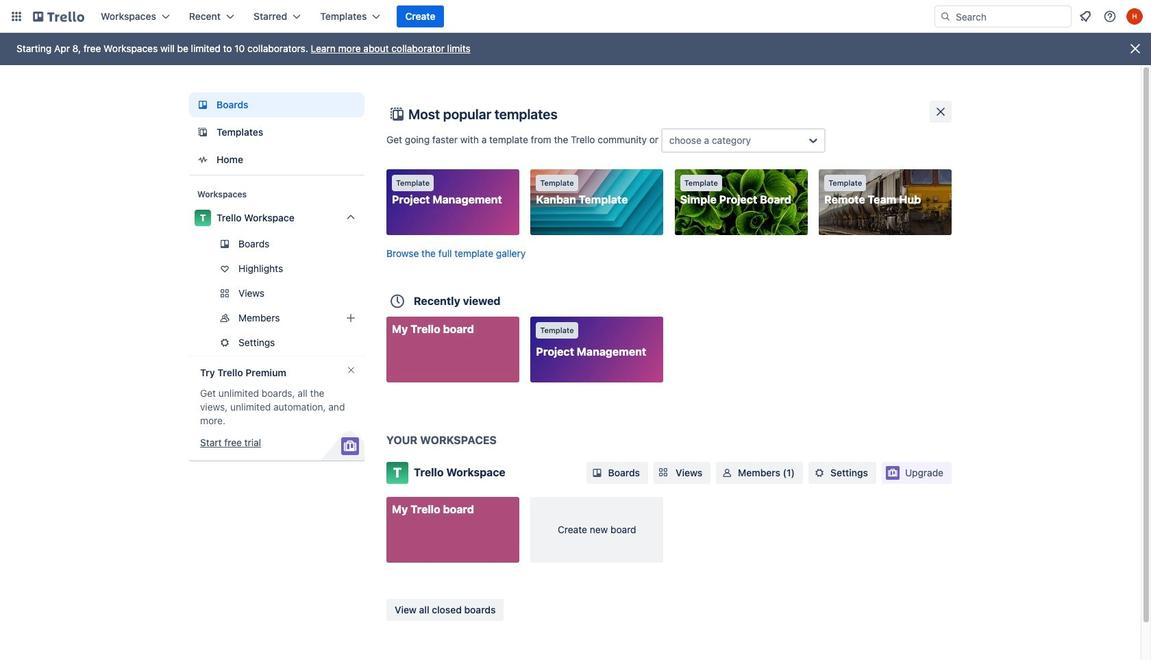 Task type: describe. For each thing, give the bounding box(es) containing it.
1 sm image from the left
[[591, 466, 604, 480]]

2 sm image from the left
[[813, 466, 827, 480]]

board image
[[195, 97, 211, 113]]



Task type: locate. For each thing, give the bounding box(es) containing it.
back to home image
[[33, 5, 84, 27]]

sm image
[[720, 466, 734, 480]]

add image
[[343, 310, 359, 326]]

open information menu image
[[1104, 10, 1117, 23]]

Search field
[[951, 7, 1071, 26]]

0 horizontal spatial sm image
[[591, 466, 604, 480]]

howard (howard38800628) image
[[1127, 8, 1143, 25]]

search image
[[940, 11, 951, 22]]

home image
[[195, 151, 211, 168]]

0 notifications image
[[1077, 8, 1094, 25]]

template board image
[[195, 124, 211, 141]]

1 horizontal spatial sm image
[[813, 466, 827, 480]]

sm image
[[591, 466, 604, 480], [813, 466, 827, 480]]

primary element
[[0, 0, 1152, 33]]



Task type: vqa. For each thing, say whether or not it's contained in the screenshot.
CLICK TO STAR SCRUM BOARD. IT WILL SHOW UP AT THE TOP OF YOUR BOARDS LIST. icon
no



